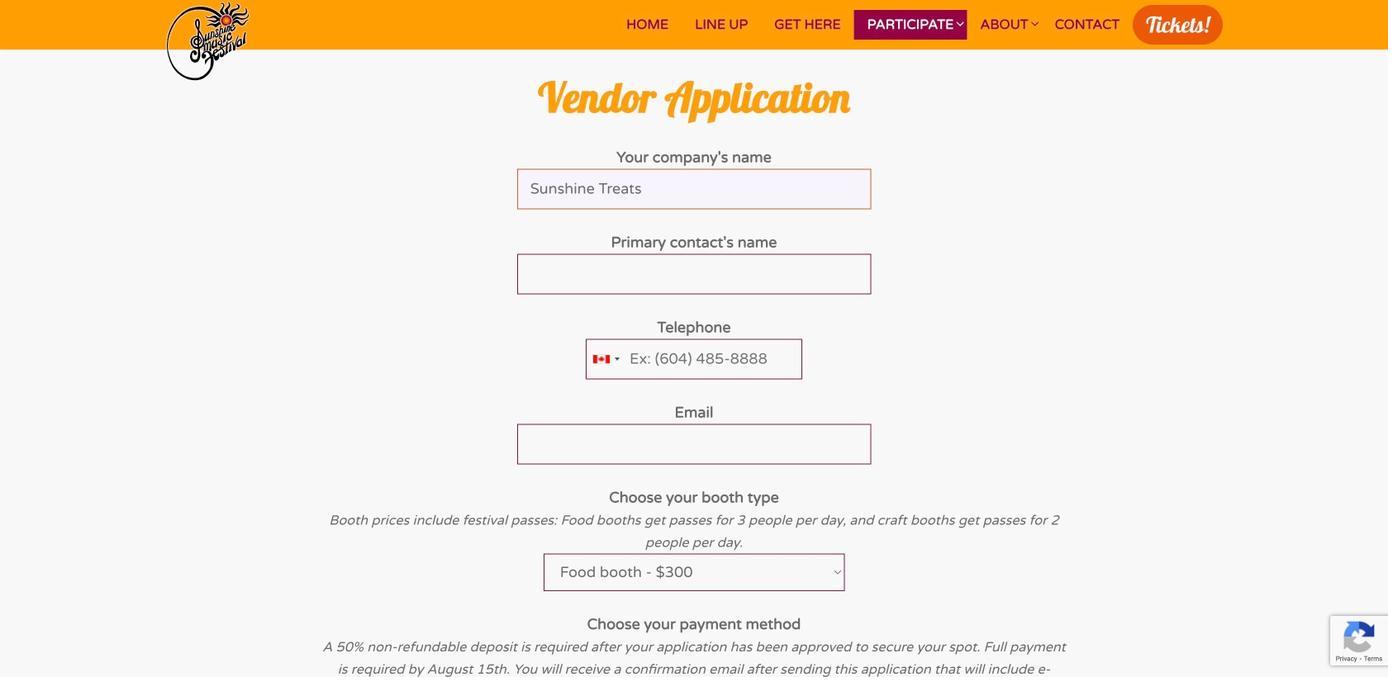Task type: vqa. For each thing, say whether or not it's contained in the screenshot.
text box inside the the Contact form "element"
no



Task type: locate. For each thing, give the bounding box(es) containing it.
None email field
[[517, 424, 872, 465]]

contact form element
[[322, 147, 1067, 678]]

Ex: (604) 485-8888 telephone field
[[586, 339, 803, 380]]

None text field
[[517, 169, 872, 209], [517, 254, 872, 295], [517, 169, 872, 209], [517, 254, 872, 295]]



Task type: describe. For each thing, give the bounding box(es) containing it.
sunshine music festival image
[[165, 0, 251, 83]]

none email field inside contact form element
[[517, 424, 872, 465]]



